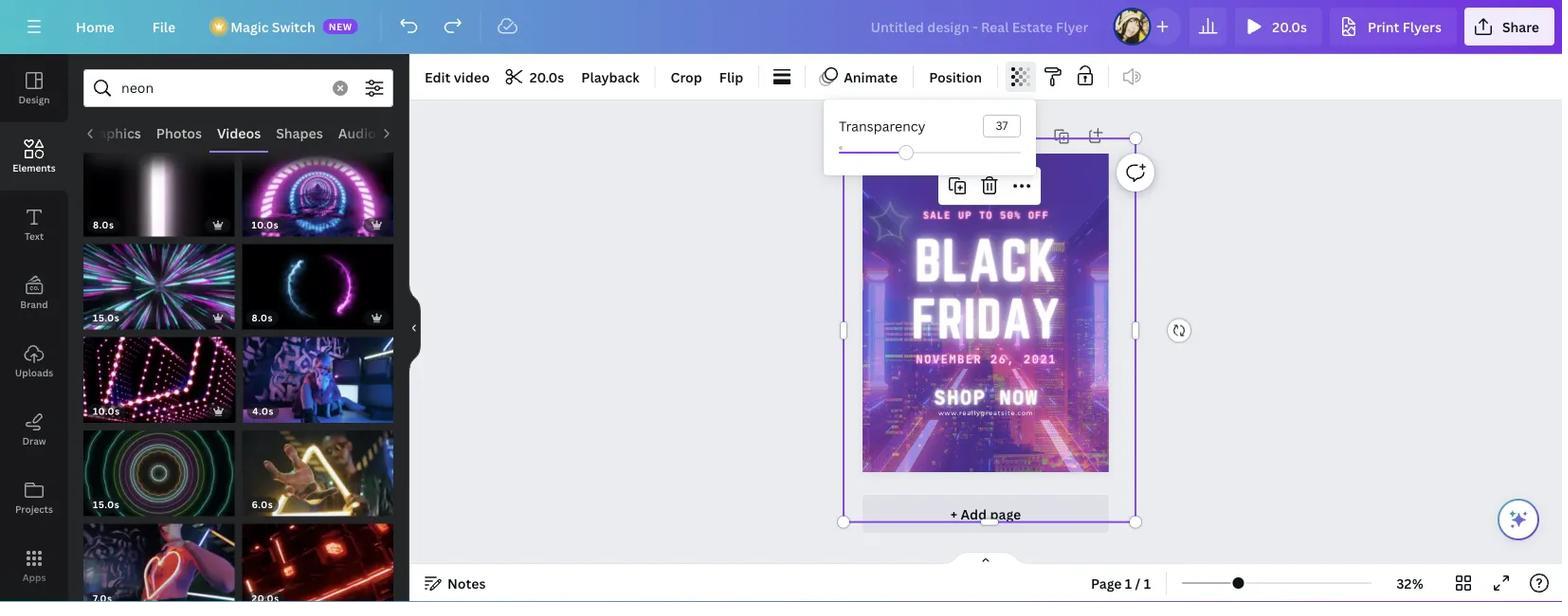 Task type: vqa. For each thing, say whether or not it's contained in the screenshot.
Page 1 / 1
yes



Task type: locate. For each thing, give the bounding box(es) containing it.
2021
[[1024, 352, 1057, 366]]

15.0s right projects
[[93, 498, 120, 511]]

1 15.0s from the top
[[93, 311, 120, 324]]

0 horizontal spatial 10.0s group
[[83, 326, 235, 423]]

1 vertical spatial 20.0s button
[[499, 62, 572, 92]]

1 vertical spatial 8.0s
[[252, 311, 273, 324]]

Search elements search field
[[121, 70, 321, 106]]

32% button
[[1380, 568, 1441, 598]]

elements
[[13, 161, 56, 174]]

20.0s
[[1273, 18, 1308, 36], [530, 68, 564, 86]]

transparency
[[839, 117, 926, 135]]

1 horizontal spatial 20.0s
[[1273, 18, 1308, 36]]

1 vertical spatial 15.0s
[[93, 498, 120, 511]]

1 left /
[[1125, 574, 1132, 592]]

8.0s up 4.0s group
[[252, 311, 273, 324]]

draw
[[22, 434, 46, 447]]

20.0s left playback
[[530, 68, 564, 86]]

share
[[1503, 18, 1540, 36]]

projects button
[[0, 464, 68, 532]]

text
[[25, 229, 44, 242]]

uploads
[[15, 366, 53, 379]]

+ add page
[[951, 505, 1021, 523]]

0 horizontal spatial 20.0s button
[[499, 62, 572, 92]]

0 vertical spatial 20.0s button
[[1235, 8, 1323, 46]]

notes button
[[417, 568, 493, 598]]

2 1 from the left
[[1144, 574, 1151, 592]]

10.0s group
[[242, 140, 393, 236], [83, 326, 235, 423]]

shapes
[[276, 124, 323, 142]]

0 vertical spatial 15.0s
[[93, 311, 120, 324]]

2 15.0s group from the top
[[83, 419, 235, 516]]

videos
[[217, 124, 260, 142]]

20.0s for 20.0s button to the bottom
[[530, 68, 564, 86]]

1 horizontal spatial group
[[242, 513, 393, 602]]

0 horizontal spatial group
[[83, 513, 235, 602]]

design
[[18, 93, 50, 106]]

black
[[915, 228, 1058, 292]]

home link
[[61, 8, 130, 46]]

1 horizontal spatial 10.0s
[[252, 218, 279, 231]]

graphics button
[[75, 115, 148, 151]]

1
[[1125, 574, 1132, 592], [1144, 574, 1151, 592]]

+ add page button
[[863, 495, 1109, 533]]

15.0s group
[[83, 233, 235, 329], [83, 419, 235, 516]]

uploads button
[[0, 327, 68, 395]]

26,
[[991, 352, 1016, 366]]

1 right /
[[1144, 574, 1151, 592]]

20.0s for 20.0s button in the main menu bar
[[1273, 18, 1308, 36]]

canva assistant image
[[1508, 508, 1530, 531]]

1 vertical spatial 20.0s
[[530, 68, 564, 86]]

32%
[[1397, 574, 1424, 592]]

november
[[916, 352, 983, 366]]

8.0s group
[[83, 140, 235, 236], [242, 233, 393, 329]]

1 horizontal spatial 10.0s group
[[242, 140, 393, 236]]

1 vertical spatial 10.0s
[[93, 405, 120, 417]]

15.0s right side panel tab list
[[93, 311, 120, 324]]

1 horizontal spatial 20.0s button
[[1235, 8, 1323, 46]]

audio button
[[330, 115, 383, 151]]

0 horizontal spatial 10.0s
[[93, 405, 120, 417]]

notes
[[448, 574, 486, 592]]

0 vertical spatial 10.0s
[[252, 218, 279, 231]]

apps button
[[0, 532, 68, 600]]

hide image
[[409, 283, 421, 374]]

2 group from the left
[[242, 513, 393, 602]]

0 vertical spatial 15.0s group
[[83, 233, 235, 329]]

20.0s left print
[[1273, 18, 1308, 36]]

magic switch
[[231, 18, 315, 36]]

animate button
[[814, 62, 906, 92]]

group
[[83, 513, 235, 602], [242, 513, 393, 602]]

6.0s
[[252, 498, 273, 511]]

2 15.0s from the top
[[93, 498, 120, 511]]

sale
[[924, 209, 952, 221]]

edit
[[425, 68, 451, 86]]

20.0s inside main menu bar
[[1273, 18, 1308, 36]]

shapes button
[[268, 115, 330, 151]]

apps
[[22, 571, 46, 584]]

4.0s
[[252, 405, 274, 417]]

edit video button
[[417, 62, 497, 92]]

1 vertical spatial 15.0s group
[[83, 419, 235, 516]]

20.0s button
[[1235, 8, 1323, 46], [499, 62, 572, 92]]

crop
[[671, 68, 702, 86]]

15.0s group for the "6.0s" group
[[83, 419, 235, 516]]

1 vertical spatial 10.0s group
[[83, 326, 235, 423]]

0 horizontal spatial 1
[[1125, 574, 1132, 592]]

graphics
[[83, 124, 141, 142]]

page
[[1091, 574, 1122, 592]]

friday
[[912, 288, 1061, 348]]

8.0s right "text" "button"
[[93, 218, 114, 231]]

1 horizontal spatial 1
[[1144, 574, 1151, 592]]

0 vertical spatial 8.0s
[[93, 218, 114, 231]]

1 horizontal spatial 8.0s group
[[242, 233, 393, 329]]

flyers
[[1403, 18, 1442, 36]]

6.0s group
[[242, 419, 393, 516]]

10.0s
[[252, 218, 279, 231], [93, 405, 120, 417]]

audio
[[338, 124, 376, 142]]

1 15.0s group from the top
[[83, 233, 235, 329]]

0 horizontal spatial 20.0s
[[530, 68, 564, 86]]

brand
[[20, 298, 48, 311]]

0 vertical spatial 20.0s
[[1273, 18, 1308, 36]]

www.reallygreatsite.com
[[939, 409, 1034, 417]]

magic
[[231, 18, 269, 36]]

0 vertical spatial 10.0s group
[[242, 140, 393, 236]]

10.0s for bottommost 10.0s group
[[93, 405, 120, 417]]

add
[[961, 505, 987, 523]]

frames button
[[383, 115, 446, 151]]

8.0s
[[93, 218, 114, 231], [252, 311, 273, 324]]

15.0s
[[93, 311, 120, 324], [93, 498, 120, 511]]



Task type: describe. For each thing, give the bounding box(es) containing it.
flip
[[720, 68, 744, 86]]

print flyers button
[[1330, 8, 1457, 46]]

0 horizontal spatial 8.0s
[[93, 218, 114, 231]]

playback button
[[574, 62, 647, 92]]

november 26, 2021
[[916, 352, 1057, 366]]

switch
[[272, 18, 315, 36]]

1 1 from the left
[[1125, 574, 1132, 592]]

sale up to 50% off
[[924, 209, 1050, 221]]

new
[[329, 20, 353, 33]]

+
[[951, 505, 958, 523]]

print
[[1368, 18, 1400, 36]]

shop now
[[935, 385, 1039, 409]]

position button
[[922, 62, 990, 92]]

animate
[[844, 68, 898, 86]]

page
[[990, 505, 1021, 523]]

Transparency text field
[[984, 116, 1020, 137]]

file
[[152, 18, 176, 36]]

/
[[1136, 574, 1141, 592]]

up
[[959, 209, 973, 221]]

to
[[980, 209, 994, 221]]

design button
[[0, 54, 68, 122]]

elements button
[[0, 122, 68, 191]]

main menu bar
[[0, 0, 1563, 54]]

video
[[454, 68, 490, 86]]

50%
[[1001, 209, 1022, 221]]

flip button
[[712, 62, 751, 92]]

frames
[[391, 124, 438, 142]]

projects
[[15, 503, 53, 515]]

4.0s group
[[243, 326, 393, 423]]

position
[[929, 68, 982, 86]]

text button
[[0, 191, 68, 259]]

photos button
[[148, 115, 209, 151]]

side panel tab list
[[0, 54, 68, 602]]

10.0s for right 10.0s group
[[252, 218, 279, 231]]

playback
[[582, 68, 640, 86]]

share button
[[1465, 8, 1555, 46]]

brand button
[[0, 259, 68, 327]]

now
[[1000, 385, 1039, 409]]

20.0s button inside main menu bar
[[1235, 8, 1323, 46]]

print flyers
[[1368, 18, 1442, 36]]

Design title text field
[[856, 8, 1106, 46]]

shop
[[935, 385, 987, 409]]

1 group from the left
[[83, 513, 235, 602]]

0 horizontal spatial 8.0s group
[[83, 140, 235, 236]]

draw button
[[0, 395, 68, 464]]

page 1 / 1
[[1091, 574, 1151, 592]]

home
[[76, 18, 115, 36]]

photos
[[156, 124, 201, 142]]

15.0s group for right "8.0s" group
[[83, 233, 235, 329]]

edit video
[[425, 68, 490, 86]]

file button
[[137, 8, 191, 46]]

videos button
[[209, 115, 268, 151]]

crop button
[[663, 62, 710, 92]]

show pages image
[[941, 551, 1032, 566]]

1 horizontal spatial 8.0s
[[252, 311, 273, 324]]

off
[[1029, 209, 1050, 221]]



